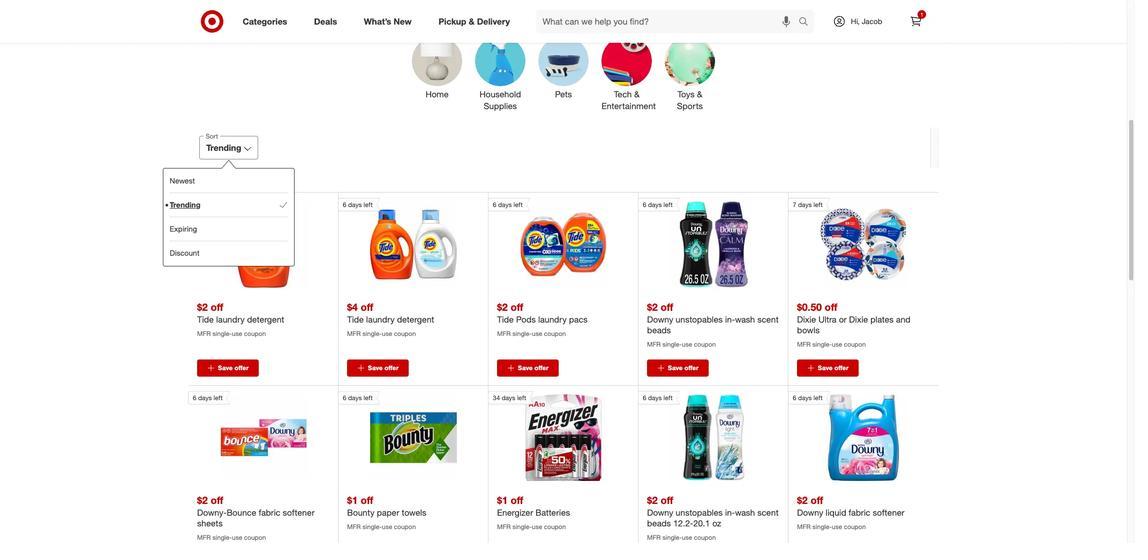 Task type: describe. For each thing, give the bounding box(es) containing it.
days inside 34 days left 'button'
[[502, 394, 515, 402]]

for you button
[[380, 0, 431, 31]]

tech & entertainment
[[602, 89, 656, 112]]

categories link
[[234, 10, 301, 33]]

coupon inside $2 off downy unstopables in-wash scent beads 12.2-20.1 oz mfr single-use coupon
[[694, 534, 716, 542]]

pickup & delivery link
[[429, 10, 523, 33]]

7 days left
[[793, 201, 823, 209]]

save offer button for $2 off downy unstopables in-wash scent beads mfr single-use coupon
[[647, 360, 709, 377]]

household
[[480, 89, 521, 99]]

for
[[391, 7, 403, 18]]

use inside $2 off downy unstopables in-wash scent beads 12.2-20.1 oz mfr single-use coupon
[[682, 534, 692, 542]]

coupon inside the $2 off downy liquid fabric softener mfr single-use coupon
[[844, 524, 866, 532]]

single- inside $2 off downy unstopables in-wash scent beads mfr single-use coupon
[[663, 341, 682, 349]]

single- inside $0.50 off dixie ultra or dixie plates and bowls mfr single-use coupon
[[813, 341, 832, 349]]

pets
[[555, 89, 572, 99]]

use inside the $2 off downy liquid fabric softener mfr single-use coupon
[[832, 524, 842, 532]]

offer for $2 off tide laundry detergent mfr single-use coupon
[[234, 364, 249, 372]]

20.1
[[693, 519, 710, 529]]

$0.50 off dixie ultra or dixie plates and bowls mfr single-use coupon
[[797, 301, 911, 349]]

coupon inside $2 off downy-bounce fabric softener sheets mfr single-use coupon
[[244, 534, 266, 542]]

save for $2 off downy unstopables in-wash scent beads mfr single-use coupon
[[668, 364, 683, 372]]

what's
[[364, 16, 391, 27]]

trending link
[[170, 193, 288, 217]]

bowls
[[797, 325, 820, 336]]

$2 for tide laundry detergent
[[197, 301, 208, 313]]

apparel button
[[507, 0, 557, 31]]

deals link
[[305, 10, 351, 33]]

apparel
[[517, 7, 547, 18]]

use inside $1 off bounty paper towels mfr single-use coupon
[[382, 524, 392, 532]]

baby
[[585, 7, 605, 18]]

liquid
[[826, 508, 846, 519]]

single- inside $2 off downy-bounce fabric softener sheets mfr single-use coupon
[[213, 534, 232, 542]]

toys
[[678, 89, 695, 99]]

what's new link
[[355, 10, 425, 33]]

mfr inside $1 off bounty paper towels mfr single-use coupon
[[347, 524, 361, 532]]

hi, jacob
[[851, 17, 882, 26]]

34 days left button
[[488, 392, 607, 482]]

search
[[794, 17, 819, 28]]

batteries
[[536, 508, 570, 519]]

softener for downy liquid fabric softener
[[873, 508, 905, 519]]

laundry for $4 off
[[366, 315, 395, 325]]

$1 off bounty paper towels mfr single-use coupon
[[347, 495, 426, 532]]

health
[[772, 7, 797, 18]]

food
[[712, 7, 731, 18]]

new
[[394, 16, 412, 27]]

deals
[[314, 16, 337, 27]]

laundry inside $2 off tide pods laundry pacs mfr single-use coupon
[[538, 315, 567, 325]]

oz
[[712, 519, 721, 529]]

detergent for $4 off
[[397, 315, 434, 325]]

what's new
[[364, 16, 412, 27]]

expiring link
[[170, 217, 288, 241]]

12.2-
[[673, 519, 693, 529]]

single- inside $2 off downy unstopables in-wash scent beads 12.2-20.1 oz mfr single-use coupon
[[663, 534, 682, 542]]

household supplies button
[[475, 36, 526, 113]]

sports
[[677, 101, 703, 112]]

paper
[[377, 508, 399, 519]]

7 days left button
[[788, 198, 907, 288]]

single- inside $2 off tide laundry detergent mfr single-use coupon
[[213, 330, 232, 338]]

$2 for downy unstopables in-wash scent beads 12.2-20.1 oz
[[647, 495, 658, 507]]

trending for 'trending' 'link'
[[170, 201, 200, 210]]

adult beverages
[[448, 7, 489, 30]]

toys & sports
[[677, 89, 703, 112]]

sheets
[[197, 519, 223, 529]]

toys & sports button
[[665, 36, 715, 113]]

trending for trending dropdown button
[[206, 143, 241, 153]]

plates
[[871, 315, 894, 325]]

home
[[426, 89, 449, 99]]

$2 off tide laundry detergent mfr single-use coupon
[[197, 301, 284, 338]]

unstopables for use
[[676, 315, 723, 325]]

tech & entertainment button
[[602, 36, 656, 113]]

off for $2 off downy liquid fabric softener mfr single-use coupon
[[811, 495, 823, 507]]

34 days left
[[493, 394, 526, 402]]

tide for $4 off tide laundry detergent mfr single-use coupon
[[347, 315, 364, 325]]

beads for 12.2-
[[647, 519, 671, 529]]

household supplies
[[480, 89, 521, 112]]

save offer button for $0.50 off dixie ultra or dixie plates and bowls mfr single-use coupon
[[797, 360, 859, 377]]

mfr inside $0.50 off dixie ultra or dixie plates and bowls mfr single-use coupon
[[797, 341, 811, 349]]

fabric for bounce
[[259, 508, 280, 519]]

in- for use
[[725, 315, 735, 325]]

1
[[921, 11, 924, 18]]

adult beverages button
[[444, 0, 494, 31]]

pacs
[[569, 315, 588, 325]]

1 dixie from the left
[[797, 315, 816, 325]]

save offer for $4 off tide laundry detergent mfr single-use coupon
[[368, 364, 399, 372]]

home button
[[412, 36, 462, 113]]

adult
[[459, 7, 479, 18]]

use inside $1 off energizer batteries mfr single-use coupon
[[532, 524, 542, 532]]

off for $1 off energizer batteries mfr single-use coupon
[[511, 495, 523, 507]]

$2 off downy liquid fabric softener mfr single-use coupon
[[797, 495, 905, 532]]

wash for downy unstopables in-wash scent beads
[[735, 315, 755, 325]]

single- inside $1 off bounty paper towels mfr single-use coupon
[[363, 524, 382, 532]]

off for $2 off tide laundry detergent mfr single-use coupon
[[211, 301, 223, 313]]

fabric for liquid
[[849, 508, 871, 519]]

off for $1 off bounty paper towels mfr single-use coupon
[[361, 495, 373, 507]]

tide for $2 off tide pods laundry pacs mfr single-use coupon
[[497, 315, 514, 325]]

save for $2 off tide pods laundry pacs mfr single-use coupon
[[518, 364, 533, 372]]

expiring
[[170, 225, 197, 234]]

beauty button
[[633, 0, 684, 31]]

use inside $0.50 off dixie ultra or dixie plates and bowls mfr single-use coupon
[[832, 341, 842, 349]]

off for $0.50 off dixie ultra or dixie plates and bowls mfr single-use coupon
[[825, 301, 838, 313]]

7
[[793, 201, 796, 209]]

scent for downy unstopables in-wash scent beads
[[758, 315, 779, 325]]

and
[[896, 315, 911, 325]]

supplies
[[484, 101, 517, 112]]

jacob
[[862, 17, 882, 26]]

save offer button for $2 off tide pods laundry pacs mfr single-use coupon
[[497, 360, 559, 377]]

coupon inside $1 off energizer batteries mfr single-use coupon
[[544, 524, 566, 532]]

2 dixie from the left
[[849, 315, 868, 325]]

$4
[[347, 301, 358, 313]]

single- inside $1 off energizer batteries mfr single-use coupon
[[513, 524, 532, 532]]

& for toys
[[697, 89, 702, 99]]

offer up 'trending' 'link'
[[218, 169, 248, 184]]

hi,
[[851, 17, 860, 26]]

save for $2 off tide laundry detergent mfr single-use coupon
[[218, 364, 233, 372]]

use inside $2 off tide laundry detergent mfr single-use coupon
[[232, 330, 242, 338]]



Task type: locate. For each thing, give the bounding box(es) containing it.
offer for $4 off tide laundry detergent mfr single-use coupon
[[384, 364, 399, 372]]

downy inside $2 off downy unstopables in-wash scent beads mfr single-use coupon
[[647, 315, 673, 325]]

downy inside the $2 off downy liquid fabric softener mfr single-use coupon
[[797, 508, 823, 519]]

downy
[[647, 315, 673, 325], [647, 508, 673, 519], [797, 508, 823, 519]]

1 horizontal spatial detergent
[[397, 315, 434, 325]]

1 vertical spatial in-
[[725, 508, 735, 519]]

$1 inside $1 off energizer batteries mfr single-use coupon
[[497, 495, 508, 507]]

2 save from the left
[[368, 364, 383, 372]]

4 save offer button from the left
[[647, 360, 709, 377]]

days
[[348, 201, 362, 209], [498, 201, 512, 209], [648, 201, 662, 209], [798, 201, 812, 209], [198, 394, 212, 402], [348, 394, 362, 402], [502, 394, 515, 402], [648, 394, 662, 402], [798, 394, 812, 402]]

trending inside dropdown button
[[206, 143, 241, 153]]

mfr inside $2 off tide pods laundry pacs mfr single-use coupon
[[497, 330, 511, 338]]

single- inside $4 off tide laundry detergent mfr single-use coupon
[[363, 330, 382, 338]]

downy inside $2 off downy unstopables in-wash scent beads 12.2-20.1 oz mfr single-use coupon
[[647, 508, 673, 519]]

2 in- from the top
[[725, 508, 735, 519]]

save offer up 34 days left
[[518, 364, 549, 372]]

1 vertical spatial beads
[[647, 519, 671, 529]]

downy for downy liquid fabric softener
[[797, 508, 823, 519]]

use inside $2 off downy-bounce fabric softener sheets mfr single-use coupon
[[232, 534, 242, 542]]

dixie
[[797, 315, 816, 325], [849, 315, 868, 325]]

3 laundry from the left
[[538, 315, 567, 325]]

4 save from the left
[[668, 364, 683, 372]]

save offer
[[218, 364, 249, 372], [368, 364, 399, 372], [518, 364, 549, 372], [668, 364, 699, 372], [818, 364, 849, 372]]

wash inside $2 off downy unstopables in-wash scent beads 12.2-20.1 oz mfr single-use coupon
[[735, 508, 755, 519]]

2 softener from the left
[[873, 508, 905, 519]]

2 $1 from the left
[[497, 495, 508, 507]]

off inside $2 off downy unstopables in-wash scent beads mfr single-use coupon
[[661, 301, 673, 313]]

detergent for $2 off
[[247, 315, 284, 325]]

off inside $2 off downy-bounce fabric softener sheets mfr single-use coupon
[[211, 495, 223, 507]]

coupon inside $2 off downy unstopables in-wash scent beads mfr single-use coupon
[[694, 341, 716, 349]]

1 vertical spatial trending
[[170, 201, 200, 210]]

save offer down $4 off tide laundry detergent mfr single-use coupon
[[368, 364, 399, 372]]

mfr inside $2 off downy-bounce fabric softener sheets mfr single-use coupon
[[197, 534, 211, 542]]

$1 up bounty
[[347, 495, 358, 507]]

1 horizontal spatial fabric
[[849, 508, 871, 519]]

coupon inside $4 off tide laundry detergent mfr single-use coupon
[[394, 330, 416, 338]]

scent for downy unstopables in-wash scent beads 12.2-20.1 oz
[[758, 508, 779, 519]]

5 save offer button from the left
[[797, 360, 859, 377]]

off for $2 off tide pods laundry pacs mfr single-use coupon
[[511, 301, 523, 313]]

you
[[406, 7, 420, 18]]

coupon inside $1 off bounty paper towels mfr single-use coupon
[[394, 524, 416, 532]]

0 vertical spatial trending
[[206, 143, 241, 153]]

1 vertical spatial unstopables
[[676, 508, 723, 519]]

off for $2 off downy-bounce fabric softener sheets mfr single-use coupon
[[211, 495, 223, 507]]

$0.50
[[797, 301, 822, 313]]

1 wash from the top
[[735, 315, 755, 325]]

beads for mfr
[[647, 325, 671, 336]]

tech
[[614, 89, 632, 99]]

single- inside $2 off tide pods laundry pacs mfr single-use coupon
[[513, 330, 532, 338]]

1 save offer from the left
[[218, 364, 249, 372]]

1 in- from the top
[[725, 315, 735, 325]]

or
[[839, 315, 847, 325]]

dixie right the or
[[849, 315, 868, 325]]

mfr inside $2 off tide laundry detergent mfr single-use coupon
[[197, 330, 211, 338]]

1 beads from the top
[[647, 325, 671, 336]]

save offer for $2 off tide pods laundry pacs mfr single-use coupon
[[518, 364, 549, 372]]

0 horizontal spatial laundry
[[216, 315, 245, 325]]

mfr inside $4 off tide laundry detergent mfr single-use coupon
[[347, 330, 361, 338]]

1 laundry from the left
[[216, 315, 245, 325]]

off inside $1 off energizer batteries mfr single-use coupon
[[511, 495, 523, 507]]

0 horizontal spatial detergent
[[247, 315, 284, 325]]

3 save offer from the left
[[518, 364, 549, 372]]

save offer down $2 off downy unstopables in-wash scent beads mfr single-use coupon
[[668, 364, 699, 372]]

6
[[343, 201, 346, 209], [493, 201, 496, 209], [643, 201, 646, 209], [193, 394, 196, 402], [343, 394, 346, 402], [643, 394, 646, 402], [793, 394, 796, 402]]

& inside toys & sports
[[697, 89, 702, 99]]

0 horizontal spatial fabric
[[259, 508, 280, 519]]

2 laundry from the left
[[366, 315, 395, 325]]

mfr inside the $2 off downy liquid fabric softener mfr single-use coupon
[[797, 524, 811, 532]]

2 scent from the top
[[758, 508, 779, 519]]

off inside $2 off tide pods laundry pacs mfr single-use coupon
[[511, 301, 523, 313]]

offer down $2 off tide laundry detergent mfr single-use coupon
[[234, 364, 249, 372]]

tide inside $4 off tide laundry detergent mfr single-use coupon
[[347, 315, 364, 325]]

pickup
[[439, 16, 466, 27]]

baby button
[[570, 0, 620, 31]]

& inside tech & entertainment
[[634, 89, 640, 99]]

softener
[[283, 508, 315, 519], [873, 508, 905, 519]]

off inside $2 off downy unstopables in-wash scent beads 12.2-20.1 oz mfr single-use coupon
[[661, 495, 673, 507]]

1 save from the left
[[218, 364, 233, 372]]

$1 for energizer batteries
[[497, 495, 508, 507]]

0 vertical spatial wash
[[735, 315, 755, 325]]

off for $2 off downy unstopables in-wash scent beads mfr single-use coupon
[[661, 301, 673, 313]]

fabric
[[259, 508, 280, 519], [849, 508, 871, 519]]

1 $1 from the left
[[347, 495, 358, 507]]

1 horizontal spatial trending
[[206, 143, 241, 153]]

left inside button
[[814, 201, 823, 209]]

wash
[[735, 315, 755, 325], [735, 508, 755, 519]]

towels
[[402, 508, 426, 519]]

downy-
[[197, 508, 227, 519]]

3 tide from the left
[[497, 315, 514, 325]]

detergent
[[247, 315, 284, 325], [397, 315, 434, 325]]

offer for $2 off downy unstopables in-wash scent beads mfr single-use coupon
[[685, 364, 699, 372]]

wash for downy unstopables in-wash scent beads 12.2-20.1 oz
[[735, 508, 755, 519]]

tide
[[197, 315, 214, 325], [347, 315, 364, 325], [497, 315, 514, 325]]

4 save offer from the left
[[668, 364, 699, 372]]

0 vertical spatial unstopables
[[676, 315, 723, 325]]

laundry
[[216, 315, 245, 325], [366, 315, 395, 325], [538, 315, 567, 325]]

2 wash from the top
[[735, 508, 755, 519]]

ultra
[[819, 315, 837, 325]]

newest link
[[170, 169, 288, 193]]

scent inside $2 off downy unstopables in-wash scent beads mfr single-use coupon
[[758, 315, 779, 325]]

$2 off tide pods laundry pacs mfr single-use coupon
[[497, 301, 588, 338]]

0 vertical spatial beads
[[647, 325, 671, 336]]

days inside '7 days left' button
[[798, 201, 812, 209]]

unstopables inside $2 off downy unstopables in-wash scent beads mfr single-use coupon
[[676, 315, 723, 325]]

coupon inside $2 off tide laundry detergent mfr single-use coupon
[[244, 330, 266, 338]]

wash inside $2 off downy unstopables in-wash scent beads mfr single-use coupon
[[735, 315, 755, 325]]

2 beads from the top
[[647, 519, 671, 529]]

search button
[[794, 10, 819, 35]]

$2 for tide pods laundry pacs
[[497, 301, 508, 313]]

$2 inside $2 off tide laundry detergent mfr single-use coupon
[[197, 301, 208, 313]]

tide inside $2 off tide pods laundry pacs mfr single-use coupon
[[497, 315, 514, 325]]

save offer for $2 off downy unstopables in-wash scent beads mfr single-use coupon
[[668, 364, 699, 372]]

pickup & delivery
[[439, 16, 510, 27]]

0 vertical spatial scent
[[758, 315, 779, 325]]

1 vertical spatial wash
[[735, 508, 755, 519]]

1 unstopables from the top
[[676, 315, 723, 325]]

offer down $4 off tide laundry detergent mfr single-use coupon
[[384, 364, 399, 372]]

fabric inside $2 off downy-bounce fabric softener sheets mfr single-use coupon
[[259, 508, 280, 519]]

$1 up energizer
[[497, 495, 508, 507]]

0 horizontal spatial dixie
[[797, 315, 816, 325]]

offer down $0.50 off dixie ultra or dixie plates and bowls mfr single-use coupon
[[835, 364, 849, 372]]

& for pickup
[[469, 16, 475, 27]]

off inside $1 off bounty paper towels mfr single-use coupon
[[361, 495, 373, 507]]

discount link
[[170, 241, 288, 265]]

1 horizontal spatial $1
[[497, 495, 508, 507]]

$2 off downy unstopables in-wash scent beads 12.2-20.1 oz mfr single-use coupon
[[647, 495, 779, 542]]

2 detergent from the left
[[397, 315, 434, 325]]

1 horizontal spatial softener
[[873, 508, 905, 519]]

5 save offer from the left
[[818, 364, 849, 372]]

beauty
[[645, 7, 672, 18]]

offer down $2 off downy unstopables in-wash scent beads mfr single-use coupon
[[685, 364, 699, 372]]

coupon inside $0.50 off dixie ultra or dixie plates and bowls mfr single-use coupon
[[844, 341, 866, 349]]

trending inside 'link'
[[170, 201, 200, 210]]

off inside $0.50 off dixie ultra or dixie plates and bowls mfr single-use coupon
[[825, 301, 838, 313]]

1 link
[[904, 10, 928, 33]]

discount
[[170, 249, 199, 258]]

offer for $0.50 off dixie ultra or dixie plates and bowls mfr single-use coupon
[[835, 364, 849, 372]]

downy for downy unstopables in-wash scent beads 12.2-20.1 oz
[[647, 508, 673, 519]]

trending up expiring
[[170, 201, 200, 210]]

1 softener from the left
[[283, 508, 315, 519]]

coupon
[[244, 330, 266, 338], [394, 330, 416, 338], [544, 330, 566, 338], [694, 341, 716, 349], [844, 341, 866, 349], [394, 524, 416, 532], [544, 524, 566, 532], [844, 524, 866, 532], [244, 534, 266, 542], [694, 534, 716, 542]]

save for $4 off tide laundry detergent mfr single-use coupon
[[368, 364, 383, 372]]

1 horizontal spatial dixie
[[849, 315, 868, 325]]

0 horizontal spatial &
[[469, 16, 475, 27]]

1 horizontal spatial tide
[[347, 315, 364, 325]]

mfr inside $2 off downy unstopables in-wash scent beads 12.2-20.1 oz mfr single-use coupon
[[647, 534, 661, 542]]

$2 inside $2 off downy-bounce fabric softener sheets mfr single-use coupon
[[197, 495, 208, 507]]

tide for $2 off tide laundry detergent mfr single-use coupon
[[197, 315, 214, 325]]

single-
[[213, 330, 232, 338], [363, 330, 382, 338], [513, 330, 532, 338], [663, 341, 682, 349], [813, 341, 832, 349], [363, 524, 382, 532], [513, 524, 532, 532], [813, 524, 832, 532], [213, 534, 232, 542], [663, 534, 682, 542]]

dixie down $0.50
[[797, 315, 816, 325]]

1 fabric from the left
[[259, 508, 280, 519]]

$2 inside $2 off downy unstopables in-wash scent beads mfr single-use coupon
[[647, 301, 658, 313]]

laundry for $2 off
[[216, 315, 245, 325]]

bounce
[[227, 508, 256, 519]]

off for $4 off tide laundry detergent mfr single-use coupon
[[361, 301, 373, 313]]

use inside $4 off tide laundry detergent mfr single-use coupon
[[382, 330, 392, 338]]

$1 for bounty paper towels
[[347, 495, 358, 507]]

save for $0.50 off dixie ultra or dixie plates and bowls mfr single-use coupon
[[818, 364, 833, 372]]

6 days left
[[343, 201, 373, 209], [493, 201, 523, 209], [643, 201, 673, 209], [193, 394, 223, 402], [343, 394, 373, 402], [643, 394, 673, 402], [793, 394, 823, 402]]

energizer
[[497, 508, 533, 519]]

2 horizontal spatial &
[[697, 89, 702, 99]]

2 save offer from the left
[[368, 364, 399, 372]]

5 save from the left
[[818, 364, 833, 372]]

off
[[211, 301, 223, 313], [361, 301, 373, 313], [511, 301, 523, 313], [661, 301, 673, 313], [825, 301, 838, 313], [211, 495, 223, 507], [361, 495, 373, 507], [511, 495, 523, 507], [661, 495, 673, 507], [811, 495, 823, 507]]

delivery
[[477, 16, 510, 27]]

1 detergent from the left
[[247, 315, 284, 325]]

entertainment
[[602, 101, 656, 112]]

34
[[493, 394, 500, 402]]

save offer button for $2 off tide laundry detergent mfr single-use coupon
[[197, 360, 259, 377]]

trending button
[[199, 136, 258, 160]]

$2 inside $2 off downy unstopables in-wash scent beads 12.2-20.1 oz mfr single-use coupon
[[647, 495, 658, 507]]

use inside $2 off downy unstopables in-wash scent beads mfr single-use coupon
[[682, 341, 692, 349]]

2 unstopables from the top
[[676, 508, 723, 519]]

mfr
[[197, 330, 211, 338], [347, 330, 361, 338], [497, 330, 511, 338], [647, 341, 661, 349], [797, 341, 811, 349], [347, 524, 361, 532], [497, 524, 511, 532], [797, 524, 811, 532], [197, 534, 211, 542], [647, 534, 661, 542]]

0 horizontal spatial tide
[[197, 315, 214, 325]]

in- inside $2 off downy unstopables in-wash scent beads mfr single-use coupon
[[725, 315, 735, 325]]

1 scent from the top
[[758, 315, 779, 325]]

save offer for $0.50 off dixie ultra or dixie plates and bowls mfr single-use coupon
[[818, 364, 849, 372]]

in- inside $2 off downy unstopables in-wash scent beads 12.2-20.1 oz mfr single-use coupon
[[725, 508, 735, 519]]

$2 for downy liquid fabric softener
[[797, 495, 808, 507]]

coupon inside $2 off tide pods laundry pacs mfr single-use coupon
[[544, 330, 566, 338]]

trending
[[206, 143, 241, 153], [170, 201, 200, 210]]

0 horizontal spatial trending
[[170, 201, 200, 210]]

offer for $2 off tide pods laundry pacs mfr single-use coupon
[[535, 364, 549, 372]]

pods
[[516, 315, 536, 325]]

off inside $2 off tide laundry detergent mfr single-use coupon
[[211, 301, 223, 313]]

2 save offer button from the left
[[347, 360, 409, 377]]

categories
[[243, 16, 287, 27]]

use inside $2 off tide pods laundry pacs mfr single-use coupon
[[532, 330, 542, 338]]

beads inside $2 off downy unstopables in-wash scent beads mfr single-use coupon
[[647, 325, 671, 336]]

in-
[[725, 315, 735, 325], [725, 508, 735, 519]]

unstopables
[[676, 315, 723, 325], [676, 508, 723, 519]]

beads
[[647, 325, 671, 336], [647, 519, 671, 529]]

off for $2 off downy unstopables in-wash scent beads 12.2-20.1 oz mfr single-use coupon
[[661, 495, 673, 507]]

left
[[364, 201, 373, 209], [514, 201, 523, 209], [664, 201, 673, 209], [814, 201, 823, 209], [214, 394, 223, 402], [364, 394, 373, 402], [517, 394, 526, 402], [664, 394, 673, 402], [814, 394, 823, 402]]

1 horizontal spatial laundry
[[366, 315, 395, 325]]

beads inside $2 off downy unstopables in-wash scent beads 12.2-20.1 oz mfr single-use coupon
[[647, 519, 671, 529]]

downy for downy unstopables in-wash scent beads
[[647, 315, 673, 325]]

1 save offer button from the left
[[197, 360, 259, 377]]

$2 for downy unstopables in-wash scent beads
[[647, 301, 658, 313]]

$4 off tide laundry detergent mfr single-use coupon
[[347, 301, 434, 338]]

$2 for downy-bounce fabric softener sheets
[[197, 495, 208, 507]]

What can we help you find? suggestions appear below search field
[[536, 10, 801, 33]]

use
[[232, 330, 242, 338], [382, 330, 392, 338], [532, 330, 542, 338], [682, 341, 692, 349], [832, 341, 842, 349], [382, 524, 392, 532], [532, 524, 542, 532], [832, 524, 842, 532], [232, 534, 242, 542], [682, 534, 692, 542]]

$2 off downy-bounce fabric softener sheets mfr single-use coupon
[[197, 495, 315, 542]]

for you
[[391, 7, 420, 18]]

detergent inside $2 off tide laundry detergent mfr single-use coupon
[[247, 315, 284, 325]]

save offer down bowls
[[818, 364, 849, 372]]

2 tide from the left
[[347, 315, 364, 325]]

$2 off downy unstopables in-wash scent beads mfr single-use coupon
[[647, 301, 779, 349]]

mfr inside $1 off energizer batteries mfr single-use coupon
[[497, 524, 511, 532]]

laundry inside $2 off tide laundry detergent mfr single-use coupon
[[216, 315, 245, 325]]

2 horizontal spatial laundry
[[538, 315, 567, 325]]

save offer down $2 off tide laundry detergent mfr single-use coupon
[[218, 364, 249, 372]]

fabric right bounce
[[259, 508, 280, 519]]

1 vertical spatial scent
[[758, 508, 779, 519]]

single- inside the $2 off downy liquid fabric softener mfr single-use coupon
[[813, 524, 832, 532]]

$2 inside $2 off tide pods laundry pacs mfr single-use coupon
[[497, 301, 508, 313]]

3 save from the left
[[518, 364, 533, 372]]

$1 off energizer batteries mfr single-use coupon
[[497, 495, 570, 532]]

2 fabric from the left
[[849, 508, 871, 519]]

save offer for $2 off tide laundry detergent mfr single-use coupon
[[218, 364, 249, 372]]

2 horizontal spatial tide
[[497, 315, 514, 325]]

0 horizontal spatial softener
[[283, 508, 315, 519]]

scent
[[758, 315, 779, 325], [758, 508, 779, 519]]

scent left bowls
[[758, 315, 779, 325]]

detergent inside $4 off tide laundry detergent mfr single-use coupon
[[397, 315, 434, 325]]

$2 inside the $2 off downy liquid fabric softener mfr single-use coupon
[[797, 495, 808, 507]]

beverages
[[448, 20, 489, 30]]

in- for oz
[[725, 508, 735, 519]]

fabric right the liquid
[[849, 508, 871, 519]]

off inside the $2 off downy liquid fabric softener mfr single-use coupon
[[811, 495, 823, 507]]

unstopables inside $2 off downy unstopables in-wash scent beads 12.2-20.1 oz mfr single-use coupon
[[676, 508, 723, 519]]

tide inside $2 off tide laundry detergent mfr single-use coupon
[[197, 315, 214, 325]]

bounty
[[347, 508, 375, 519]]

1 horizontal spatial &
[[634, 89, 640, 99]]

food button
[[696, 0, 747, 31]]

offer
[[218, 169, 248, 184], [234, 364, 249, 372], [384, 364, 399, 372], [535, 364, 549, 372], [685, 364, 699, 372], [835, 364, 849, 372]]

off inside $4 off tide laundry detergent mfr single-use coupon
[[361, 301, 373, 313]]

offer down $2 off tide pods laundry pacs mfr single-use coupon
[[535, 364, 549, 372]]

trending up newest link
[[206, 143, 241, 153]]

health button
[[760, 0, 810, 31]]

mfr inside $2 off downy unstopables in-wash scent beads mfr single-use coupon
[[647, 341, 661, 349]]

softener inside $2 off downy-bounce fabric softener sheets mfr single-use coupon
[[283, 508, 315, 519]]

scent right oz
[[758, 508, 779, 519]]

softener inside the $2 off downy liquid fabric softener mfr single-use coupon
[[873, 508, 905, 519]]

left inside 'button'
[[517, 394, 526, 402]]

3 save offer button from the left
[[497, 360, 559, 377]]

1 tide from the left
[[197, 315, 214, 325]]

unstopables for oz
[[676, 508, 723, 519]]

$2
[[197, 301, 208, 313], [497, 301, 508, 313], [647, 301, 658, 313], [197, 495, 208, 507], [647, 495, 658, 507], [797, 495, 808, 507]]

& for tech
[[634, 89, 640, 99]]

scent inside $2 off downy unstopables in-wash scent beads 12.2-20.1 oz mfr single-use coupon
[[758, 508, 779, 519]]

softener for downy-bounce fabric softener sheets
[[283, 508, 315, 519]]

pets button
[[538, 36, 589, 113]]

laundry inside $4 off tide laundry detergent mfr single-use coupon
[[366, 315, 395, 325]]

0 vertical spatial in-
[[725, 315, 735, 325]]

save offer button for $4 off tide laundry detergent mfr single-use coupon
[[347, 360, 409, 377]]

0 horizontal spatial $1
[[347, 495, 358, 507]]

fabric inside the $2 off downy liquid fabric softener mfr single-use coupon
[[849, 508, 871, 519]]

$1 inside $1 off bounty paper towels mfr single-use coupon
[[347, 495, 358, 507]]

newest
[[170, 176, 195, 185]]



Task type: vqa. For each thing, say whether or not it's contained in the screenshot.


